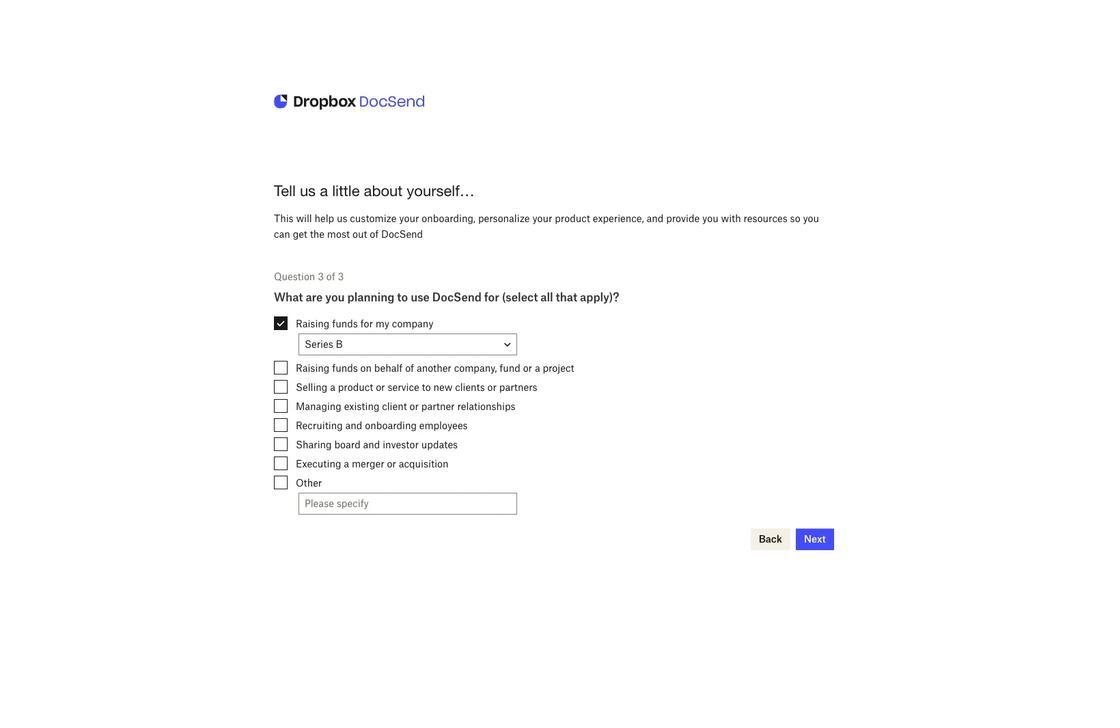 Task type: locate. For each thing, give the bounding box(es) containing it.
tell
[[274, 182, 296, 200]]

2 raising from the top
[[296, 362, 330, 374]]

out
[[353, 228, 367, 240]]

1 vertical spatial product
[[338, 381, 373, 393]]

funds up 'b'
[[332, 318, 358, 329]]

use
[[411, 291, 430, 304]]

raising funds for my company
[[296, 318, 434, 329]]

raising up series
[[296, 318, 330, 329]]

docsend inside this will help us customize your onboarding, personalize your product experience, and provide you with resources so you can get the most out of docsend
[[381, 228, 423, 240]]

you right "are"
[[326, 291, 345, 304]]

onboarding
[[365, 420, 417, 431]]

investor
[[383, 439, 419, 450]]

to left use
[[397, 291, 408, 304]]

1 horizontal spatial of
[[370, 228, 379, 240]]

us up most
[[337, 213, 348, 224]]

selling a product or service to new clients or partners
[[296, 381, 538, 393]]

your
[[399, 213, 419, 224], [533, 213, 553, 224]]

0 horizontal spatial product
[[338, 381, 373, 393]]

docsend down customize
[[381, 228, 423, 240]]

0 vertical spatial product
[[555, 213, 590, 224]]

what are you planning to use docsend for (select all that apply)?
[[274, 291, 619, 304]]

raising up selling
[[296, 362, 330, 374]]

us
[[300, 182, 316, 200], [337, 213, 348, 224]]

for left my
[[361, 318, 373, 329]]

0 horizontal spatial of
[[327, 271, 335, 283]]

3
[[318, 271, 324, 283], [338, 271, 344, 283]]

of right question
[[327, 271, 335, 283]]

to left new
[[422, 381, 431, 393]]

recruiting and onboarding employees
[[296, 420, 468, 431]]

1 vertical spatial to
[[422, 381, 431, 393]]

1 3 from the left
[[318, 271, 324, 283]]

and left provide
[[647, 213, 664, 224]]

funds
[[332, 318, 358, 329], [332, 362, 358, 374]]

series b
[[305, 339, 343, 350]]

you
[[703, 213, 719, 224], [803, 213, 820, 224], [326, 291, 345, 304]]

of
[[370, 228, 379, 240], [327, 271, 335, 283], [405, 362, 414, 374]]

2 3 from the left
[[338, 271, 344, 283]]

customize
[[350, 213, 397, 224]]

0 horizontal spatial you
[[326, 291, 345, 304]]

funds for for
[[332, 318, 358, 329]]

service
[[388, 381, 420, 393]]

1 vertical spatial us
[[337, 213, 348, 224]]

another
[[417, 362, 452, 374]]

to
[[397, 291, 408, 304], [422, 381, 431, 393]]

docsend right use
[[433, 291, 482, 304]]

or right the fund
[[523, 362, 532, 374]]

behalf
[[374, 362, 403, 374]]

on
[[361, 362, 372, 374]]

my
[[376, 318, 390, 329]]

a left 'little'
[[320, 182, 328, 200]]

relationships
[[458, 400, 516, 412]]

this
[[274, 213, 294, 224]]

1 horizontal spatial product
[[555, 213, 590, 224]]

help
[[315, 213, 334, 224]]

or up relationships
[[488, 381, 497, 393]]

0 vertical spatial of
[[370, 228, 379, 240]]

2 horizontal spatial and
[[647, 213, 664, 224]]

0 horizontal spatial your
[[399, 213, 419, 224]]

1 vertical spatial and
[[346, 420, 363, 431]]

docsend
[[381, 228, 423, 240], [433, 291, 482, 304]]

a left project
[[535, 362, 540, 374]]

1 horizontal spatial to
[[422, 381, 431, 393]]

and up board
[[346, 420, 363, 431]]

docsend inside group
[[433, 291, 482, 304]]

company,
[[454, 362, 497, 374]]

3 down most
[[338, 271, 344, 283]]

0 vertical spatial funds
[[332, 318, 358, 329]]

product
[[555, 213, 590, 224], [338, 381, 373, 393]]

next
[[804, 533, 826, 545]]

2 horizontal spatial you
[[803, 213, 820, 224]]

for left (select
[[484, 291, 499, 304]]

1 vertical spatial funds
[[332, 362, 358, 374]]

or down behalf
[[376, 381, 385, 393]]

existing
[[344, 400, 380, 412]]

the
[[310, 228, 325, 240]]

selling
[[296, 381, 328, 393]]

raising funds on behalf of another company, fund or a project
[[296, 362, 574, 374]]

clients
[[455, 381, 485, 393]]

partner
[[422, 400, 455, 412]]

0 horizontal spatial us
[[300, 182, 316, 200]]

partners
[[499, 381, 538, 393]]

managing
[[296, 400, 342, 412]]

product up existing
[[338, 381, 373, 393]]

question 3 of 3
[[274, 271, 344, 283]]

so
[[790, 213, 801, 224]]

your right customize
[[399, 213, 419, 224]]

1 raising from the top
[[296, 318, 330, 329]]

1 vertical spatial for
[[361, 318, 373, 329]]

resources
[[744, 213, 788, 224]]

or down selling a product or service to new clients or partners
[[410, 400, 419, 412]]

2 your from the left
[[533, 213, 553, 224]]

managing existing client or partner relationships
[[296, 400, 516, 412]]

series
[[305, 339, 333, 350]]

a
[[320, 182, 328, 200], [535, 362, 540, 374], [330, 381, 336, 393], [344, 458, 349, 470]]

tell us a little about yourself…
[[274, 182, 475, 200]]

0 vertical spatial docsend
[[381, 228, 423, 240]]

product inside this will help us customize your onboarding, personalize your product experience, and provide you with resources so you can get the most out of docsend
[[555, 213, 590, 224]]

of up service
[[405, 362, 414, 374]]

what
[[274, 291, 303, 304]]

raising for raising funds on behalf of another company, fund or a project
[[296, 362, 330, 374]]

little
[[332, 182, 360, 200]]

company
[[392, 318, 434, 329]]

2 horizontal spatial of
[[405, 362, 414, 374]]

1 vertical spatial docsend
[[433, 291, 482, 304]]

3 up "are"
[[318, 271, 324, 283]]

2 vertical spatial and
[[363, 439, 380, 450]]

0 horizontal spatial for
[[361, 318, 373, 329]]

or down investor
[[387, 458, 396, 470]]

for
[[484, 291, 499, 304], [361, 318, 373, 329]]

0 horizontal spatial docsend
[[381, 228, 423, 240]]

1 funds from the top
[[332, 318, 358, 329]]

raising
[[296, 318, 330, 329], [296, 362, 330, 374]]

new
[[434, 381, 453, 393]]

1 horizontal spatial for
[[484, 291, 499, 304]]

2 vertical spatial of
[[405, 362, 414, 374]]

updates
[[422, 439, 458, 450]]

yourself…
[[407, 182, 475, 200]]

0 vertical spatial raising
[[296, 318, 330, 329]]

are
[[306, 291, 323, 304]]

0 vertical spatial and
[[647, 213, 664, 224]]

1 your from the left
[[399, 213, 419, 224]]

or
[[523, 362, 532, 374], [376, 381, 385, 393], [488, 381, 497, 393], [410, 400, 419, 412], [387, 458, 396, 470]]

and
[[647, 213, 664, 224], [346, 420, 363, 431], [363, 439, 380, 450]]

your right the personalize
[[533, 213, 553, 224]]

1 vertical spatial of
[[327, 271, 335, 283]]

0 horizontal spatial to
[[397, 291, 408, 304]]

sharing
[[296, 439, 332, 450]]

0 horizontal spatial 3
[[318, 271, 324, 283]]

1 horizontal spatial 3
[[338, 271, 344, 283]]

you left with
[[703, 213, 719, 224]]

of right out on the top left of page
[[370, 228, 379, 240]]

us right tell
[[300, 182, 316, 200]]

1 horizontal spatial us
[[337, 213, 348, 224]]

1 vertical spatial raising
[[296, 362, 330, 374]]

2 funds from the top
[[332, 362, 358, 374]]

Funding Stage button
[[299, 334, 517, 356]]

and up "executing a merger or acquisition"
[[363, 439, 380, 450]]

1 horizontal spatial docsend
[[433, 291, 482, 304]]

1 horizontal spatial your
[[533, 213, 553, 224]]

funds left on
[[332, 362, 358, 374]]

you right so
[[803, 213, 820, 224]]

us inside this will help us customize your onboarding, personalize your product experience, and provide you with resources so you can get the most out of docsend
[[337, 213, 348, 224]]

product left experience,
[[555, 213, 590, 224]]



Task type: vqa. For each thing, say whether or not it's contained in the screenshot.
MANAGING EXISTING CLIENT OR PARTNER RELATIONSHIPS
yes



Task type: describe. For each thing, give the bounding box(es) containing it.
planning
[[348, 291, 395, 304]]

go to docsend homepage image
[[274, 90, 424, 114]]

acquisition
[[399, 458, 449, 470]]

will
[[296, 213, 312, 224]]

funds for on
[[332, 362, 358, 374]]

executing a merger or acquisition
[[296, 458, 449, 470]]

a down board
[[344, 458, 349, 470]]

other
[[296, 477, 322, 489]]

all
[[541, 291, 553, 304]]

apply)?
[[580, 291, 619, 304]]

project
[[543, 362, 574, 374]]

product inside what are you planning to use docsend for (select all that apply)? group
[[338, 381, 373, 393]]

most
[[327, 228, 350, 240]]

experience,
[[593, 213, 644, 224]]

raising for raising funds for my company
[[296, 318, 330, 329]]

(select
[[502, 291, 538, 304]]

or for executing a merger or acquisition
[[387, 458, 396, 470]]

client
[[382, 400, 407, 412]]

executing
[[296, 458, 341, 470]]

employees
[[419, 420, 468, 431]]

back button
[[751, 529, 791, 551]]

next button
[[796, 529, 835, 551]]

that
[[556, 291, 578, 304]]

recruiting
[[296, 420, 343, 431]]

can
[[274, 228, 290, 240]]

1 horizontal spatial and
[[363, 439, 380, 450]]

b
[[336, 339, 343, 350]]

what are you planning to use docsend for (select all that apply)? group
[[274, 291, 835, 515]]

onboarding,
[[422, 213, 476, 224]]

0 vertical spatial for
[[484, 291, 499, 304]]

0 horizontal spatial and
[[346, 420, 363, 431]]

fund
[[500, 362, 521, 374]]

of inside this will help us customize your onboarding, personalize your product experience, and provide you with resources so you can get the most out of docsend
[[370, 228, 379, 240]]

sharing board and investor updates
[[296, 439, 458, 450]]

or for selling a product or service to new clients or partners
[[376, 381, 385, 393]]

1 horizontal spatial you
[[703, 213, 719, 224]]

get
[[293, 228, 308, 240]]

and inside this will help us customize your onboarding, personalize your product experience, and provide you with resources so you can get the most out of docsend
[[647, 213, 664, 224]]

Other text field
[[299, 494, 517, 514]]

0 vertical spatial to
[[397, 291, 408, 304]]

or for managing existing client or partner relationships
[[410, 400, 419, 412]]

0 vertical spatial us
[[300, 182, 316, 200]]

of inside what are you planning to use docsend for (select all that apply)? group
[[405, 362, 414, 374]]

this will help us customize your onboarding, personalize your product experience, and provide you with resources so you can get the most out of docsend
[[274, 213, 820, 240]]

about
[[364, 182, 403, 200]]

a right selling
[[330, 381, 336, 393]]

merger
[[352, 458, 385, 470]]

question
[[274, 271, 315, 283]]

personalize
[[478, 213, 530, 224]]

provide
[[666, 213, 700, 224]]

board
[[334, 439, 361, 450]]

you inside group
[[326, 291, 345, 304]]

with
[[721, 213, 741, 224]]

back
[[759, 533, 783, 545]]



